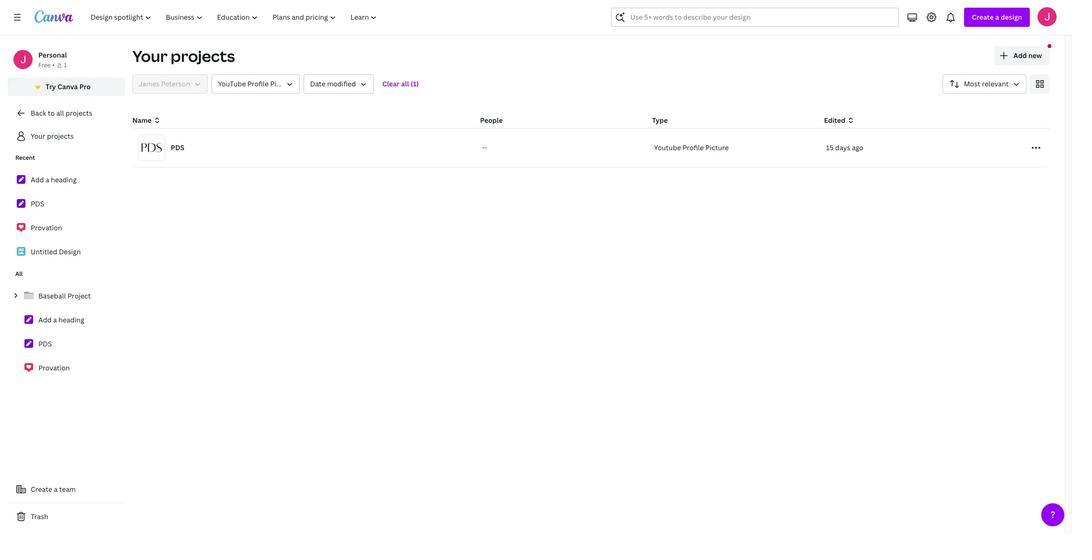 Task type: vqa. For each thing, say whether or not it's contained in the screenshot.
Your projects to the top
yes



Task type: locate. For each thing, give the bounding box(es) containing it.
0 vertical spatial profile
[[248, 79, 269, 88]]

0 vertical spatial provation link
[[8, 218, 125, 238]]

1 horizontal spatial profile
[[683, 143, 704, 152]]

None search field
[[612, 8, 900, 27]]

1 horizontal spatial create
[[973, 12, 995, 22]]

1 horizontal spatial your projects
[[133, 46, 235, 66]]

list
[[8, 170, 125, 262], [8, 286, 125, 378]]

1 vertical spatial provation
[[38, 363, 70, 373]]

1 horizontal spatial your
[[133, 46, 168, 66]]

create inside button
[[31, 485, 52, 494]]

provation
[[31, 223, 62, 232], [38, 363, 70, 373]]

add a heading link down the baseball project link
[[8, 310, 125, 330]]

add a heading
[[31, 175, 77, 184], [38, 315, 84, 325]]

create a team
[[31, 485, 76, 494]]

2 vertical spatial add
[[38, 315, 52, 325]]

1 provation link from the top
[[8, 218, 125, 238]]

your up james
[[133, 46, 168, 66]]

profile inside 'button'
[[248, 79, 269, 88]]

james peterson image
[[1038, 7, 1058, 26]]

profile right the youtube
[[683, 143, 704, 152]]

1 vertical spatial heading
[[59, 315, 84, 325]]

1 vertical spatial create
[[31, 485, 52, 494]]

your projects
[[133, 46, 235, 66], [31, 132, 74, 141]]

days
[[836, 143, 851, 152]]

0 vertical spatial add a heading link
[[8, 170, 125, 190]]

back to all projects
[[31, 108, 92, 118]]

picture
[[270, 79, 294, 88], [706, 143, 729, 152]]

youtube profile picture
[[655, 143, 729, 152]]

modified
[[327, 79, 356, 88]]

heading
[[51, 175, 77, 184], [59, 315, 84, 325]]

all right to
[[56, 108, 64, 118]]

2 vertical spatial projects
[[47, 132, 74, 141]]

your down back
[[31, 132, 45, 141]]

heading down the baseball project link
[[59, 315, 84, 325]]

15
[[827, 143, 834, 152]]

0 vertical spatial add
[[1014, 51, 1028, 60]]

untitled design
[[31, 247, 81, 256]]

0 vertical spatial pds link
[[8, 194, 125, 214]]

heading down your projects link
[[51, 175, 77, 184]]

1 vertical spatial your
[[31, 132, 45, 141]]

design
[[59, 247, 81, 256]]

picture inside youtube profile picture 'button'
[[270, 79, 294, 88]]

projects
[[171, 46, 235, 66], [66, 108, 92, 118], [47, 132, 74, 141]]

1 vertical spatial add
[[31, 175, 44, 184]]

0 vertical spatial all
[[401, 79, 409, 88]]

your projects link
[[8, 127, 125, 146]]

create inside dropdown button
[[973, 12, 995, 22]]

people
[[481, 116, 503, 125]]

profile for youtube
[[683, 143, 704, 152]]

all
[[401, 79, 409, 88], [56, 108, 64, 118]]

Date modified button
[[304, 74, 374, 94]]

1 vertical spatial your projects
[[31, 132, 74, 141]]

1 pds link from the top
[[8, 194, 125, 214]]

1 vertical spatial provation link
[[8, 358, 125, 378]]

a left team
[[54, 485, 58, 494]]

youtube
[[218, 79, 246, 88]]

most relevant
[[965, 79, 1010, 88]]

projects up peterson
[[171, 46, 235, 66]]

0 vertical spatial projects
[[171, 46, 235, 66]]

your projects up peterson
[[133, 46, 235, 66]]

design
[[1002, 12, 1023, 22]]

pds
[[171, 143, 185, 152], [31, 199, 44, 208], [38, 339, 52, 349]]

0 vertical spatial create
[[973, 12, 995, 22]]

profile
[[248, 79, 269, 88], [683, 143, 704, 152]]

0 horizontal spatial profile
[[248, 79, 269, 88]]

a down your projects link
[[46, 175, 49, 184]]

free •
[[38, 61, 55, 69]]

team
[[59, 485, 76, 494]]

0 horizontal spatial picture
[[270, 79, 294, 88]]

-
[[482, 143, 485, 152], [485, 143, 488, 152]]

name button
[[133, 115, 161, 126]]

2 add a heading link from the top
[[8, 310, 125, 330]]

add a heading link down your projects link
[[8, 170, 125, 190]]

back
[[31, 108, 46, 118]]

0 horizontal spatial create
[[31, 485, 52, 494]]

a left design
[[996, 12, 1000, 22]]

2 list from the top
[[8, 286, 125, 378]]

add
[[1014, 51, 1028, 60], [31, 175, 44, 184], [38, 315, 52, 325]]

date modified
[[310, 79, 356, 88]]

provation for first provation link from the bottom
[[38, 363, 70, 373]]

--
[[482, 143, 488, 152]]

1 - from the left
[[482, 143, 485, 152]]

1 vertical spatial list
[[8, 286, 125, 378]]

your
[[133, 46, 168, 66], [31, 132, 45, 141]]

pds for second pds 'link' from the bottom
[[31, 199, 44, 208]]

relevant
[[983, 79, 1010, 88]]

create left team
[[31, 485, 52, 494]]

1 horizontal spatial all
[[401, 79, 409, 88]]

create left design
[[973, 12, 995, 22]]

1 vertical spatial picture
[[706, 143, 729, 152]]

list containing baseball project
[[8, 286, 125, 378]]

Search search field
[[631, 8, 881, 26]]

pds link
[[8, 194, 125, 214], [8, 334, 125, 354]]

create for create a team
[[31, 485, 52, 494]]

0 vertical spatial picture
[[270, 79, 294, 88]]

1 vertical spatial profile
[[683, 143, 704, 152]]

create for create a design
[[973, 12, 995, 22]]

add down recent
[[31, 175, 44, 184]]

untitled
[[31, 247, 57, 256]]

1 vertical spatial pds link
[[8, 334, 125, 354]]

profile for youtube
[[248, 79, 269, 88]]

0 horizontal spatial all
[[56, 108, 64, 118]]

1 list from the top
[[8, 170, 125, 262]]

untitled design link
[[8, 242, 125, 262]]

projects up your projects link
[[66, 108, 92, 118]]

canva
[[58, 82, 78, 91]]

create
[[973, 12, 995, 22], [31, 485, 52, 494]]

0 vertical spatial provation
[[31, 223, 62, 232]]

provation link
[[8, 218, 125, 238], [8, 358, 125, 378]]

1 add a heading link from the top
[[8, 170, 125, 190]]

personal
[[38, 50, 67, 60]]

profile right youtube
[[248, 79, 269, 88]]

projects down back to all projects
[[47, 132, 74, 141]]

2 - from the left
[[485, 143, 488, 152]]

1
[[64, 61, 67, 69]]

0 vertical spatial list
[[8, 170, 125, 262]]

add left new
[[1014, 51, 1028, 60]]

create a team button
[[8, 480, 125, 499]]

add down baseball
[[38, 315, 52, 325]]

1 vertical spatial all
[[56, 108, 64, 118]]

0 horizontal spatial your projects
[[31, 132, 74, 141]]

type
[[653, 116, 668, 125]]

add a heading down baseball project
[[38, 315, 84, 325]]

1 horizontal spatial picture
[[706, 143, 729, 152]]

add a heading down recent
[[31, 175, 77, 184]]

all left (1)
[[401, 79, 409, 88]]

clear all (1)
[[383, 79, 419, 88]]

picture for youtube profile picture
[[706, 143, 729, 152]]

2 vertical spatial pds
[[38, 339, 52, 349]]

ago
[[853, 143, 864, 152]]

1 vertical spatial pds
[[31, 199, 44, 208]]

your projects down to
[[31, 132, 74, 141]]

0 vertical spatial your projects
[[133, 46, 235, 66]]

add a heading link
[[8, 170, 125, 190], [8, 310, 125, 330]]

a
[[996, 12, 1000, 22], [46, 175, 49, 184], [53, 315, 57, 325], [54, 485, 58, 494]]

(1)
[[411, 79, 419, 88]]

recent
[[15, 154, 35, 162]]

1 vertical spatial add a heading link
[[8, 310, 125, 330]]



Task type: describe. For each thing, give the bounding box(es) containing it.
add new
[[1014, 51, 1043, 60]]

0 vertical spatial your
[[133, 46, 168, 66]]

try canva pro
[[46, 82, 91, 91]]

provation for 1st provation link from the top
[[31, 223, 62, 232]]

a inside dropdown button
[[996, 12, 1000, 22]]

a inside button
[[54, 485, 58, 494]]

create a design button
[[965, 8, 1031, 27]]

new
[[1029, 51, 1043, 60]]

clear
[[383, 79, 400, 88]]

trash link
[[8, 507, 125, 527]]

a down baseball
[[53, 315, 57, 325]]

james peterson
[[139, 79, 190, 88]]

2 provation link from the top
[[8, 358, 125, 378]]

picture for youtube profile picture
[[270, 79, 294, 88]]

2 pds link from the top
[[8, 334, 125, 354]]

project
[[68, 291, 91, 301]]

create a design
[[973, 12, 1023, 22]]

to
[[48, 108, 55, 118]]

0 vertical spatial pds
[[171, 143, 185, 152]]

clear all (1) link
[[378, 74, 424, 94]]

list containing add a heading
[[8, 170, 125, 262]]

your projects inside your projects link
[[31, 132, 74, 141]]

0 horizontal spatial your
[[31, 132, 45, 141]]

pds for first pds 'link' from the bottom
[[38, 339, 52, 349]]

•
[[52, 61, 55, 69]]

james
[[139, 79, 160, 88]]

all
[[15, 270, 23, 278]]

top level navigation element
[[84, 8, 386, 27]]

baseball project
[[38, 291, 91, 301]]

Owner button
[[133, 74, 208, 94]]

trash
[[31, 512, 48, 521]]

edited
[[825, 116, 846, 125]]

most
[[965, 79, 981, 88]]

baseball
[[38, 291, 66, 301]]

1 vertical spatial projects
[[66, 108, 92, 118]]

add new button
[[995, 46, 1050, 65]]

peterson
[[161, 79, 190, 88]]

15 days ago
[[827, 143, 864, 152]]

date
[[310, 79, 326, 88]]

back to all projects link
[[8, 104, 125, 123]]

Sort by button
[[943, 74, 1027, 94]]

0 vertical spatial add a heading
[[31, 175, 77, 184]]

try
[[46, 82, 56, 91]]

Category button
[[212, 74, 300, 94]]

1 vertical spatial add a heading
[[38, 315, 84, 325]]

youtube
[[655, 143, 682, 152]]

add inside dropdown button
[[1014, 51, 1028, 60]]

0 vertical spatial heading
[[51, 175, 77, 184]]

baseball project link
[[8, 286, 125, 306]]

edited button
[[825, 115, 989, 126]]

name
[[133, 116, 152, 125]]

try canva pro button
[[8, 78, 125, 96]]

pro
[[79, 82, 91, 91]]

free
[[38, 61, 51, 69]]

youtube profile picture
[[218, 79, 294, 88]]



